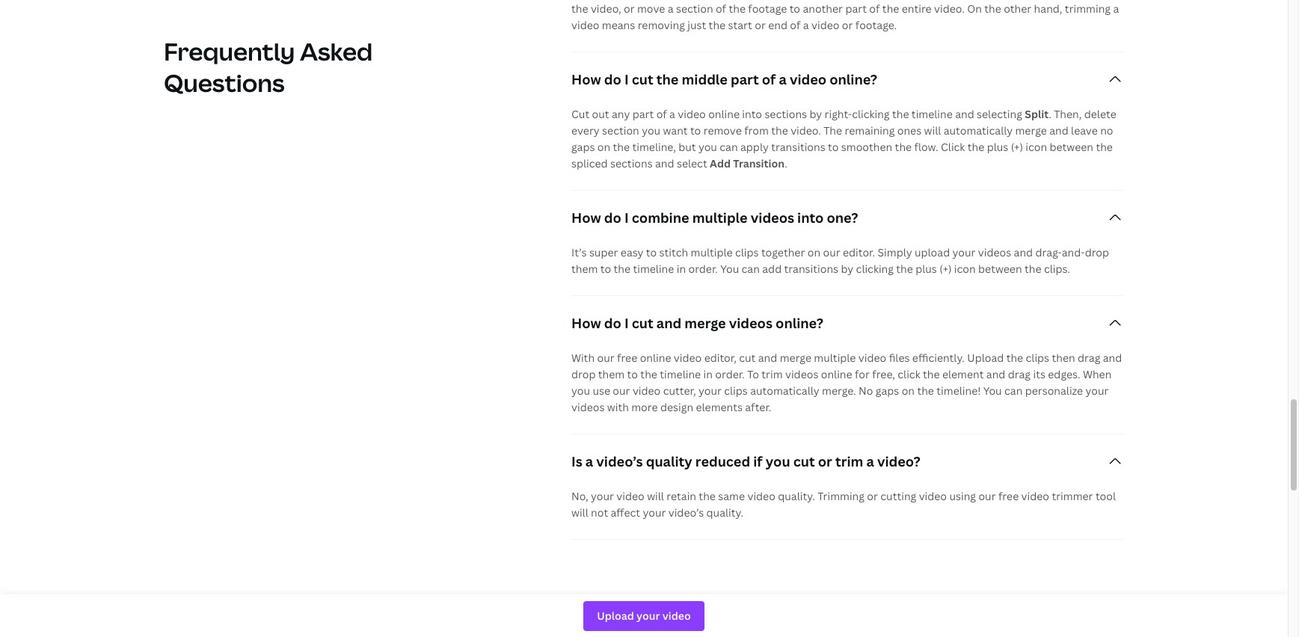 Task type: describe. For each thing, give the bounding box(es) containing it.
our inside 'it's super easy to stitch multiple clips together on our editor. simply upload your videos and drag-and-drop them to the timeline in order. you can add transitions by clicking the plus (+) icon between the clips.'
[[823, 246, 841, 260]]

after.
[[745, 401, 772, 415]]

video left using
[[919, 490, 947, 504]]

selecting
[[977, 107, 1023, 121]]

of inside dropdown button
[[762, 71, 776, 89]]

how do i combine multiple videos into one?
[[572, 209, 858, 227]]

order. inside the with our free online video editor, cut and merge multiple video files efficiently. upload the clips then drag and drop them to the timeline in order. to trim videos online for free, click the element and drag its edges. when you use our video cutter, your clips automatically merge. no gaps on the timeline! you can personalize your videos with more design elements after.
[[715, 368, 745, 382]]

no, your video will retain the same video quality. trimming or cutting video using our free video trimmer tool will not affect your video's quality.
[[572, 490, 1116, 520]]

the down click
[[917, 384, 934, 398]]

video up 'want' at the right top
[[678, 107, 706, 121]]

video left editor,
[[674, 351, 702, 365]]

leave
[[1071, 124, 1098, 138]]

cutting
[[881, 490, 917, 504]]

can inside 'it's super easy to stitch multiple clips together on our editor. simply upload your videos and drag-and-drop them to the timeline in order. you can add transitions by clicking the plus (+) icon between the clips.'
[[742, 262, 760, 276]]

multiple inside the with our free online video editor, cut and merge multiple video files efficiently. upload the clips then drag and drop them to the timeline in order. to trim videos online for free, click the element and drag its edges. when you use our video cutter, your clips automatically merge. no gaps on the timeline! you can personalize your videos with more design elements after.
[[814, 351, 856, 365]]

out
[[592, 107, 609, 121]]

multiple inside 'it's super easy to stitch multiple clips together on our editor. simply upload your videos and drag-and-drop them to the timeline in order. you can add transitions by clicking the plus (+) icon between the clips.'
[[691, 246, 733, 260]]

and left selecting
[[955, 107, 975, 121]]

. then, delete every section you want to remove from the video. the remaining ones will automatically merge and leave no gaps on the timeline, but you can apply transitions to smoothen the flow. click the plus (+) icon between the spliced sections and select
[[572, 107, 1117, 171]]

ones
[[898, 124, 922, 138]]

and down then,
[[1050, 124, 1069, 138]]

remaining
[[845, 124, 895, 138]]

1 horizontal spatial online
[[709, 107, 740, 121]]

a up cut out any part of a video online into sections by right-clicking the timeline and selecting split
[[779, 71, 787, 89]]

sections inside ". then, delete every section you want to remove from the video. the remaining ones will automatically merge and leave no gaps on the timeline, but you can apply transitions to smoothen the flow. click the plus (+) icon between the spliced sections and select"
[[610, 157, 653, 171]]

cut up the section
[[632, 71, 654, 89]]

the down ones at the top
[[895, 140, 912, 154]]

video up more
[[633, 384, 661, 398]]

middle
[[682, 71, 728, 89]]

trim inside the with our free online video editor, cut and merge multiple video files efficiently. upload the clips then drag and drop them to the timeline in order. to trim videos online for free, click the element and drag its edges. when you use our video cutter, your clips automatically merge. no gaps on the timeline! you can personalize your videos with more design elements after.
[[762, 368, 783, 382]]

cutter,
[[663, 384, 696, 398]]

free inside the with our free online video editor, cut and merge multiple video files efficiently. upload the clips then drag and drop them to the timeline in order. to trim videos online for free, click the element and drag its edges. when you use our video cutter, your clips automatically merge. no gaps on the timeline! you can personalize your videos with more design elements after.
[[617, 351, 638, 365]]

editor.
[[843, 246, 875, 260]]

part inside dropdown button
[[731, 71, 759, 89]]

in inside the with our free online video editor, cut and merge multiple video files efficiently. upload the clips then drag and drop them to the timeline in order. to trim videos online for free, click the element and drag its edges. when you use our video cutter, your clips automatically merge. no gaps on the timeline! you can personalize your videos with more design elements after.
[[704, 368, 713, 382]]

when
[[1083, 368, 1112, 382]]

clips inside 'it's super easy to stitch multiple clips together on our editor. simply upload your videos and drag-and-drop them to the timeline in order. you can add transitions by clicking the plus (+) icon between the clips.'
[[735, 246, 759, 260]]

1 vertical spatial quality.
[[707, 506, 744, 520]]

our inside the no, your video will retain the same video quality. trimming or cutting video using our free video trimmer tool will not affect your video's quality.
[[979, 490, 996, 504]]

no
[[1101, 124, 1113, 138]]

split
[[1025, 107, 1049, 121]]

trimmer
[[1052, 490, 1093, 504]]

the right from
[[771, 124, 788, 138]]

delete
[[1085, 107, 1117, 121]]

on inside ". then, delete every section you want to remove from the video. the remaining ones will automatically merge and leave no gaps on the timeline, but you can apply transitions to smoothen the flow. click the plus (+) icon between the spliced sections and select"
[[598, 140, 611, 154]]

plus inside 'it's super easy to stitch multiple clips together on our editor. simply upload your videos and drag-and-drop them to the timeline in order. you can add transitions by clicking the plus (+) icon between the clips.'
[[916, 262, 937, 276]]

the inside how do i cut the middle part of a video online? dropdown button
[[657, 71, 679, 89]]

plus inside ". then, delete every section you want to remove from the video. the remaining ones will automatically merge and leave no gaps on the timeline, but you can apply transitions to smoothen the flow. click the plus (+) icon between the spliced sections and select"
[[987, 140, 1009, 154]]

from
[[744, 124, 769, 138]]

retain
[[667, 490, 696, 504]]

how do i cut the middle part of a video online?
[[572, 71, 878, 89]]

tool
[[1096, 490, 1116, 504]]

add
[[762, 262, 782, 276]]

transition
[[733, 157, 785, 171]]

smoothen
[[841, 140, 893, 154]]

you inside the with our free online video editor, cut and merge multiple video files efficiently. upload the clips then drag and drop them to the timeline in order. to trim videos online for free, click the element and drag its edges. when you use our video cutter, your clips automatically merge. no gaps on the timeline! you can personalize your videos with more design elements after.
[[984, 384, 1002, 398]]

with
[[572, 351, 595, 365]]

0 vertical spatial drag
[[1078, 351, 1101, 365]]

and down upload
[[987, 368, 1006, 382]]

video inside dropdown button
[[790, 71, 827, 89]]

how do i cut the middle part of a video online? button
[[572, 53, 1124, 107]]

1 vertical spatial of
[[657, 107, 667, 121]]

your right affect
[[643, 506, 666, 520]]

and up to
[[758, 351, 777, 365]]

the down 'efficiently.'
[[923, 368, 940, 382]]

video up affect
[[617, 490, 645, 504]]

the down the easy
[[614, 262, 631, 276]]

upload
[[968, 351, 1004, 365]]

1 vertical spatial will
[[647, 490, 664, 504]]

to down super
[[601, 262, 611, 276]]

element
[[943, 368, 984, 382]]

then,
[[1054, 107, 1082, 121]]

cut right the if
[[793, 453, 815, 471]]

a right is
[[586, 453, 593, 471]]

drag-
[[1036, 246, 1062, 260]]

free,
[[872, 368, 895, 382]]

you inside the with our free online video editor, cut and merge multiple video files efficiently. upload the clips then drag and drop them to the timeline in order. to trim videos online for free, click the element and drag its edges. when you use our video cutter, your clips automatically merge. no gaps on the timeline! you can personalize your videos with more design elements after.
[[572, 384, 590, 398]]

personalize
[[1025, 384, 1083, 398]]

flow.
[[915, 140, 939, 154]]

upload
[[915, 246, 950, 260]]

2 vertical spatial will
[[572, 506, 589, 520]]

and down "timeline,"
[[655, 157, 674, 171]]

gaps inside ". then, delete every section you want to remove from the video. the remaining ones will automatically merge and leave no gaps on the timeline, but you can apply transitions to smoothen the flow. click the plus (+) icon between the spliced sections and select"
[[572, 140, 595, 154]]

asked
[[300, 35, 373, 67]]

0 vertical spatial sections
[[765, 107, 807, 121]]

1 vertical spatial drag
[[1008, 368, 1031, 382]]

automatically inside the with our free online video editor, cut and merge multiple video files efficiently. upload the clips then drag and drop them to the timeline in order. to trim videos online for free, click the element and drag its edges. when you use our video cutter, your clips automatically merge. no gaps on the timeline! you can personalize your videos with more design elements after.
[[750, 384, 820, 398]]

and inside dropdown button
[[657, 314, 682, 332]]

it's super easy to stitch multiple clips together on our editor. simply upload your videos and drag-and-drop them to the timeline in order. you can add transitions by clicking the plus (+) icon between the clips.
[[572, 246, 1109, 276]]

frequently
[[164, 35, 295, 67]]

by inside 'it's super easy to stitch multiple clips together on our editor. simply upload your videos and drag-and-drop them to the timeline in order. you can add transitions by clicking the plus (+) icon between the clips.'
[[841, 262, 854, 276]]

do for how do i combine multiple videos into one?
[[604, 209, 621, 227]]

0 vertical spatial clicking
[[852, 107, 890, 121]]

no,
[[572, 490, 588, 504]]

for
[[855, 368, 870, 382]]

every
[[572, 124, 600, 138]]

cut
[[572, 107, 590, 121]]

merge inside how do i cut and merge videos online? dropdown button
[[685, 314, 726, 332]]

the right upload
[[1007, 351, 1024, 365]]

add
[[710, 157, 731, 171]]

efficiently.
[[913, 351, 965, 365]]

can inside ". then, delete every section you want to remove from the video. the remaining ones will automatically merge and leave no gaps on the timeline, but you can apply transitions to smoothen the flow. click the plus (+) icon between the spliced sections and select"
[[720, 140, 738, 154]]

want
[[663, 124, 688, 138]]

right-
[[825, 107, 852, 121]]

spliced
[[572, 157, 608, 171]]

the down 'simply'
[[896, 262, 913, 276]]

is a video's quality reduced if you cut or trim a video?
[[572, 453, 921, 471]]

affect
[[611, 506, 640, 520]]

quotation mark image
[[635, 600, 653, 615]]

1 vertical spatial clips
[[1026, 351, 1050, 365]]

how for how do i cut the middle part of a video online?
[[572, 71, 601, 89]]

simply
[[878, 246, 912, 260]]

between inside ". then, delete every section you want to remove from the video. the remaining ones will automatically merge and leave no gaps on the timeline, but you can apply transitions to smoothen the flow. click the plus (+) icon between the spliced sections and select"
[[1050, 140, 1094, 154]]

no
[[859, 384, 873, 398]]

stitch
[[660, 246, 688, 260]]

them inside 'it's super easy to stitch multiple clips together on our editor. simply upload your videos and drag-and-drop them to the timeline in order. you can add transitions by clicking the plus (+) icon between the clips.'
[[572, 262, 598, 276]]

or inside dropdown button
[[818, 453, 833, 471]]

video right same
[[748, 490, 776, 504]]

icon inside 'it's super easy to stitch multiple clips together on our editor. simply upload your videos and drag-and-drop them to the timeline in order. you can add transitions by clicking the plus (+) icon between the clips.'
[[954, 262, 976, 276]]

edges.
[[1048, 368, 1081, 382]]

timeline,
[[632, 140, 676, 154]]

the down the section
[[613, 140, 630, 154]]

then
[[1052, 351, 1075, 365]]

videos right to
[[785, 368, 819, 382]]

and up the when
[[1103, 351, 1122, 365]]

select
[[677, 157, 707, 171]]

will inside ". then, delete every section you want to remove from the video. the remaining ones will automatically merge and leave no gaps on the timeline, but you can apply transitions to smoothen the flow. click the plus (+) icon between the spliced sections and select"
[[924, 124, 941, 138]]

2 vertical spatial clips
[[724, 384, 748, 398]]

video left the trimmer
[[1022, 490, 1050, 504]]

combine
[[632, 209, 689, 227]]

clicking inside 'it's super easy to stitch multiple clips together on our editor. simply upload your videos and drag-and-drop them to the timeline in order. you can add transitions by clicking the plus (+) icon between the clips.'
[[856, 262, 894, 276]]

. inside ". then, delete every section you want to remove from the video. the remaining ones will automatically merge and leave no gaps on the timeline, but you can apply transitions to smoothen the flow. click the plus (+) icon between the spliced sections and select"
[[1049, 107, 1052, 121]]

the down "drag-"
[[1025, 262, 1042, 276]]

how do i cut and merge videos online?
[[572, 314, 824, 332]]

it's
[[572, 246, 587, 260]]

in inside 'it's super easy to stitch multiple clips together on our editor. simply upload your videos and drag-and-drop them to the timeline in order. you can add transitions by clicking the plus (+) icon between the clips.'
[[677, 262, 686, 276]]

section
[[602, 124, 639, 138]]

files
[[889, 351, 910, 365]]

merge inside ". then, delete every section you want to remove from the video. the remaining ones will automatically merge and leave no gaps on the timeline, but you can apply transitions to smoothen the flow. click the plus (+) icon between the spliced sections and select"
[[1016, 124, 1047, 138]]

free inside the no, your video will retain the same video quality. trimming or cutting video using our free video trimmer tool will not affect your video's quality.
[[999, 490, 1019, 504]]

videos inside dropdown button
[[729, 314, 773, 332]]

cut inside the with our free online video editor, cut and merge multiple video files efficiently. upload the clips then drag and drop them to the timeline in order. to trim videos online for free, click the element and drag its edges. when you use our video cutter, your clips automatically merge. no gaps on the timeline! you can personalize your videos with more design elements after.
[[739, 351, 756, 365]]

easy
[[621, 246, 644, 260]]

video up for
[[859, 351, 887, 365]]

i for multiple
[[625, 209, 629, 227]]

2 horizontal spatial online
[[821, 368, 852, 382]]

our up with
[[613, 384, 630, 398]]

same
[[718, 490, 745, 504]]

you up "timeline,"
[[642, 124, 661, 138]]

one?
[[827, 209, 858, 227]]

trimming
[[818, 490, 865, 504]]

questions
[[164, 67, 285, 99]]

how for how do i combine multiple videos into one?
[[572, 209, 601, 227]]

cut down the easy
[[632, 314, 654, 332]]

is a video's quality reduced if you cut or trim a video? button
[[572, 435, 1124, 489]]

click
[[941, 140, 965, 154]]

any
[[612, 107, 630, 121]]

to right the easy
[[646, 246, 657, 260]]



Task type: locate. For each thing, give the bounding box(es) containing it.
0 horizontal spatial (+)
[[940, 262, 952, 276]]

you
[[721, 262, 739, 276], [984, 384, 1002, 398]]

how inside how do i cut and merge videos online? dropdown button
[[572, 314, 601, 332]]

video's right is
[[596, 453, 643, 471]]

1 horizontal spatial in
[[704, 368, 713, 382]]

the inside the no, your video will retain the same video quality. trimming or cutting video using our free video trimmer tool will not affect your video's quality.
[[699, 490, 716, 504]]

1 horizontal spatial video's
[[669, 506, 704, 520]]

1 vertical spatial between
[[979, 262, 1022, 276]]

timeline up cutter,
[[660, 368, 701, 382]]

online?
[[830, 71, 878, 89], [776, 314, 824, 332]]

drop inside 'it's super easy to stitch multiple clips together on our editor. simply upload your videos and drag-and-drop them to the timeline in order. you can add transitions by clicking the plus (+) icon between the clips.'
[[1085, 246, 1109, 260]]

merge
[[1016, 124, 1047, 138], [685, 314, 726, 332], [780, 351, 812, 365]]

a
[[779, 71, 787, 89], [670, 107, 675, 121], [586, 453, 593, 471], [867, 453, 874, 471]]

and inside 'it's super easy to stitch multiple clips together on our editor. simply upload your videos and drag-and-drop them to the timeline in order. you can add transitions by clicking the plus (+) icon between the clips.'
[[1014, 246, 1033, 260]]

video's down retain
[[669, 506, 704, 520]]

you
[[642, 124, 661, 138], [699, 140, 717, 154], [572, 384, 590, 398], [766, 453, 790, 471]]

transitions
[[771, 140, 826, 154], [784, 262, 839, 276]]

but
[[679, 140, 696, 154]]

in
[[677, 262, 686, 276], [704, 368, 713, 382]]

online up cutter,
[[640, 351, 671, 365]]

2 how from the top
[[572, 209, 601, 227]]

do up any
[[604, 71, 621, 89]]

will down no,
[[572, 506, 589, 520]]

you down upload
[[984, 384, 1002, 398]]

drop
[[1085, 246, 1109, 260], [572, 368, 596, 382]]

(+)
[[1011, 140, 1023, 154], [940, 262, 952, 276]]

into inside dropdown button
[[798, 209, 824, 227]]

1 vertical spatial drop
[[572, 368, 596, 382]]

into
[[742, 107, 762, 121], [798, 209, 824, 227]]

1 vertical spatial transitions
[[784, 262, 839, 276]]

0 horizontal spatial sections
[[610, 157, 653, 171]]

automatically inside ". then, delete every section you want to remove from the video. the remaining ones will automatically merge and leave no gaps on the timeline, but you can apply transitions to smoothen the flow. click the plus (+) icon between the spliced sections and select"
[[944, 124, 1013, 138]]

the up more
[[641, 368, 657, 382]]

1 do from the top
[[604, 71, 621, 89]]

gaps down free,
[[876, 384, 899, 398]]

quality. left 'trimming'
[[778, 490, 815, 504]]

elements
[[696, 401, 743, 415]]

videos down the use
[[572, 401, 605, 415]]

0 vertical spatial plus
[[987, 140, 1009, 154]]

i for the
[[625, 71, 629, 89]]

1 vertical spatial plus
[[916, 262, 937, 276]]

transitions down 'together'
[[784, 262, 839, 276]]

gaps inside the with our free online video editor, cut and merge multiple video files efficiently. upload the clips then drag and drop them to the timeline in order. to trim videos online for free, click the element and drag its edges. when you use our video cutter, your clips automatically merge. no gaps on the timeline! you can personalize your videos with more design elements after.
[[876, 384, 899, 398]]

do for how do i cut the middle part of a video online?
[[604, 71, 621, 89]]

to down the
[[828, 140, 839, 154]]

do inside dropdown button
[[604, 209, 621, 227]]

multiple inside dropdown button
[[692, 209, 748, 227]]

click
[[898, 368, 921, 382]]

cut out any part of a video online into sections by right-clicking the timeline and selecting split
[[572, 107, 1049, 121]]

0 vertical spatial drop
[[1085, 246, 1109, 260]]

3 i from the top
[[625, 314, 629, 332]]

gaps
[[572, 140, 595, 154], [876, 384, 899, 398]]

and left "drag-"
[[1014, 246, 1033, 260]]

1 vertical spatial (+)
[[940, 262, 952, 276]]

is
[[572, 453, 583, 471]]

a left 'video?' at right bottom
[[867, 453, 874, 471]]

1 horizontal spatial (+)
[[1011, 140, 1023, 154]]

your inside 'it's super easy to stitch multiple clips together on our editor. simply upload your videos and drag-and-drop them to the timeline in order. you can add transitions by clicking the plus (+) icon between the clips.'
[[953, 246, 976, 260]]

1 vertical spatial how
[[572, 209, 601, 227]]

your up not
[[591, 490, 614, 504]]

using
[[950, 490, 976, 504]]

0 vertical spatial (+)
[[1011, 140, 1023, 154]]

the left middle
[[657, 71, 679, 89]]

2 horizontal spatial can
[[1005, 384, 1023, 398]]

automatically down selecting
[[944, 124, 1013, 138]]

quality. down same
[[707, 506, 744, 520]]

of up 'want' at the right top
[[657, 107, 667, 121]]

timeline!
[[937, 384, 981, 398]]

0 vertical spatial online?
[[830, 71, 878, 89]]

clips.
[[1044, 262, 1070, 276]]

0 horizontal spatial icon
[[954, 262, 976, 276]]

remove
[[704, 124, 742, 138]]

1 vertical spatial online?
[[776, 314, 824, 332]]

videos
[[751, 209, 794, 227], [978, 246, 1012, 260], [729, 314, 773, 332], [785, 368, 819, 382], [572, 401, 605, 415]]

will up flow.
[[924, 124, 941, 138]]

1 vertical spatial or
[[867, 490, 878, 504]]

part right any
[[633, 107, 654, 121]]

1 horizontal spatial will
[[647, 490, 664, 504]]

0 vertical spatial trim
[[762, 368, 783, 382]]

its
[[1033, 368, 1046, 382]]

clips
[[735, 246, 759, 260], [1026, 351, 1050, 365], [724, 384, 748, 398]]

video up cut out any part of a video online into sections by right-clicking the timeline and selecting split
[[790, 71, 827, 89]]

0 horizontal spatial in
[[677, 262, 686, 276]]

how do i combine multiple videos into one? button
[[572, 191, 1124, 245]]

0 vertical spatial on
[[598, 140, 611, 154]]

the
[[657, 71, 679, 89], [892, 107, 909, 121], [771, 124, 788, 138], [613, 140, 630, 154], [895, 140, 912, 154], [968, 140, 985, 154], [1096, 140, 1113, 154], [614, 262, 631, 276], [896, 262, 913, 276], [1025, 262, 1042, 276], [1007, 351, 1024, 365], [641, 368, 657, 382], [923, 368, 940, 382], [917, 384, 934, 398], [699, 490, 716, 504]]

reduced
[[696, 453, 750, 471]]

0 horizontal spatial .
[[785, 157, 788, 171]]

super
[[589, 246, 618, 260]]

.
[[1049, 107, 1052, 121], [785, 157, 788, 171]]

the up ones at the top
[[892, 107, 909, 121]]

3 do from the top
[[604, 314, 621, 332]]

sections down "timeline,"
[[610, 157, 653, 171]]

timeline up ones at the top
[[912, 107, 953, 121]]

1 horizontal spatial free
[[999, 490, 1019, 504]]

the
[[824, 124, 842, 138]]

on inside 'it's super easy to stitch multiple clips together on our editor. simply upload your videos and drag-and-drop them to the timeline in order. you can add transitions by clicking the plus (+) icon between the clips.'
[[808, 246, 821, 260]]

order. down how do i combine multiple videos into one?
[[689, 262, 718, 276]]

multiple up for
[[814, 351, 856, 365]]

a up 'want' at the right top
[[670, 107, 675, 121]]

transitions inside 'it's super easy to stitch multiple clips together on our editor. simply upload your videos and drag-and-drop them to the timeline in order. you can add transitions by clicking the plus (+) icon between the clips.'
[[784, 262, 839, 276]]

2 horizontal spatial will
[[924, 124, 941, 138]]

them inside the with our free online video editor, cut and merge multiple video files efficiently. upload the clips then drag and drop them to the timeline in order. to trim videos online for free, click the element and drag its edges. when you use our video cutter, your clips automatically merge. no gaps on the timeline! you can personalize your videos with more design elements after.
[[598, 368, 625, 382]]

2 vertical spatial merge
[[780, 351, 812, 365]]

clicking down "editor."
[[856, 262, 894, 276]]

plus down selecting
[[987, 140, 1009, 154]]

0 vertical spatial transitions
[[771, 140, 826, 154]]

0 vertical spatial online
[[709, 107, 740, 121]]

to up but
[[690, 124, 701, 138]]

1 i from the top
[[625, 71, 629, 89]]

0 horizontal spatial on
[[598, 140, 611, 154]]

video's
[[596, 453, 643, 471], [669, 506, 704, 520]]

them
[[572, 262, 598, 276], [598, 368, 625, 382]]

icon inside ". then, delete every section you want to remove from the video. the remaining ones will automatically merge and leave no gaps on the timeline, but you can apply transitions to smoothen the flow. click the plus (+) icon between the spliced sections and select"
[[1026, 140, 1047, 154]]

drop down with
[[572, 368, 596, 382]]

the down no
[[1096, 140, 1113, 154]]

will left retain
[[647, 490, 664, 504]]

1 vertical spatial can
[[742, 262, 760, 276]]

order. inside 'it's super easy to stitch multiple clips together on our editor. simply upload your videos and drag-and-drop them to the timeline in order. you can add transitions by clicking the plus (+) icon between the clips.'
[[689, 262, 718, 276]]

i inside dropdown button
[[625, 209, 629, 227]]

0 vertical spatial by
[[810, 107, 822, 121]]

0 horizontal spatial between
[[979, 262, 1022, 276]]

trim
[[762, 368, 783, 382], [836, 453, 864, 471]]

how inside how do i cut the middle part of a video online? dropdown button
[[572, 71, 601, 89]]

drop right "drag-"
[[1085, 246, 1109, 260]]

2 i from the top
[[625, 209, 629, 227]]

1 vertical spatial .
[[785, 157, 788, 171]]

to
[[747, 368, 759, 382]]

(+) inside 'it's super easy to stitch multiple clips together on our editor. simply upload your videos and drag-and-drop them to the timeline in order. you can add transitions by clicking the plus (+) icon between the clips.'
[[940, 262, 952, 276]]

videos up editor,
[[729, 314, 773, 332]]

timeline inside 'it's super easy to stitch multiple clips together on our editor. simply upload your videos and drag-and-drop them to the timeline in order. you can add transitions by clicking the plus (+) icon between the clips.'
[[633, 262, 674, 276]]

your up elements
[[699, 384, 722, 398]]

do for how do i cut and merge videos online?
[[604, 314, 621, 332]]

drop inside the with our free online video editor, cut and merge multiple video files efficiently. upload the clips then drag and drop them to the timeline in order. to trim videos online for free, click the element and drag its edges. when you use our video cutter, your clips automatically merge. no gaps on the timeline! you can personalize your videos with more design elements after.
[[572, 368, 596, 382]]

video.
[[791, 124, 821, 138]]

video's inside the no, your video will retain the same video quality. trimming or cutting video using our free video trimmer tool will not affect your video's quality.
[[669, 506, 704, 520]]

1 how from the top
[[572, 71, 601, 89]]

1 vertical spatial clicking
[[856, 262, 894, 276]]

video's inside dropdown button
[[596, 453, 643, 471]]

i for and
[[625, 314, 629, 332]]

0 vertical spatial quality.
[[778, 490, 815, 504]]

0 horizontal spatial drop
[[572, 368, 596, 382]]

on inside the with our free online video editor, cut and merge multiple video files efficiently. upload the clips then drag and drop them to the timeline in order. to trim videos online for free, click the element and drag its edges. when you use our video cutter, your clips automatically merge. no gaps on the timeline! you can personalize your videos with more design elements after.
[[902, 384, 915, 398]]

add transition .
[[710, 157, 788, 171]]

merge.
[[822, 384, 856, 398]]

1 horizontal spatial of
[[762, 71, 776, 89]]

i left combine
[[625, 209, 629, 227]]

0 horizontal spatial online?
[[776, 314, 824, 332]]

the right click
[[968, 140, 985, 154]]

between down 'leave'
[[1050, 140, 1094, 154]]

1 vertical spatial in
[[704, 368, 713, 382]]

0 vertical spatial in
[[677, 262, 686, 276]]

you right the if
[[766, 453, 790, 471]]

videos inside dropdown button
[[751, 209, 794, 227]]

0 horizontal spatial automatically
[[750, 384, 820, 398]]

use
[[593, 384, 610, 398]]

between left "clips."
[[979, 262, 1022, 276]]

timeline down stitch
[[633, 262, 674, 276]]

1 vertical spatial on
[[808, 246, 821, 260]]

1 vertical spatial timeline
[[633, 262, 674, 276]]

sections
[[765, 107, 807, 121], [610, 157, 653, 171]]

our
[[823, 246, 841, 260], [597, 351, 615, 365], [613, 384, 630, 398], [979, 490, 996, 504]]

0 vertical spatial free
[[617, 351, 638, 365]]

i up any
[[625, 71, 629, 89]]

1 horizontal spatial drop
[[1085, 246, 1109, 260]]

2 vertical spatial can
[[1005, 384, 1023, 398]]

2 vertical spatial on
[[902, 384, 915, 398]]

not
[[591, 506, 608, 520]]

2 horizontal spatial merge
[[1016, 124, 1047, 138]]

videos inside 'it's super easy to stitch multiple clips together on our editor. simply upload your videos and drag-and-drop them to the timeline in order. you can add transitions by clicking the plus (+) icon between the clips.'
[[978, 246, 1012, 260]]

0 horizontal spatial merge
[[685, 314, 726, 332]]

can left the personalize
[[1005, 384, 1023, 398]]

drag left its
[[1008, 368, 1031, 382]]

0 vertical spatial or
[[818, 453, 833, 471]]

0 horizontal spatial part
[[633, 107, 654, 121]]

1 vertical spatial into
[[798, 209, 824, 227]]

1 horizontal spatial merge
[[780, 351, 812, 365]]

1 horizontal spatial on
[[808, 246, 821, 260]]

0 horizontal spatial online
[[640, 351, 671, 365]]

1 vertical spatial trim
[[836, 453, 864, 471]]

0 vertical spatial between
[[1050, 140, 1094, 154]]

by up video.
[[810, 107, 822, 121]]

clips left 'together'
[[735, 246, 759, 260]]

0 horizontal spatial gaps
[[572, 140, 595, 154]]

0 horizontal spatial will
[[572, 506, 589, 520]]

your down the when
[[1086, 384, 1109, 398]]

and
[[955, 107, 975, 121], [1050, 124, 1069, 138], [655, 157, 674, 171], [1014, 246, 1033, 260], [657, 314, 682, 332], [758, 351, 777, 365], [1103, 351, 1122, 365], [987, 368, 1006, 382]]

cut up to
[[739, 351, 756, 365]]

apply
[[741, 140, 769, 154]]

0 vertical spatial into
[[742, 107, 762, 121]]

1 horizontal spatial online?
[[830, 71, 878, 89]]

drag up the when
[[1078, 351, 1101, 365]]

of
[[762, 71, 776, 89], [657, 107, 667, 121]]

0 vertical spatial gaps
[[572, 140, 595, 154]]

0 horizontal spatial into
[[742, 107, 762, 121]]

and-
[[1062, 246, 1085, 260]]

do up the use
[[604, 314, 621, 332]]

you inside 'it's super easy to stitch multiple clips together on our editor. simply upload your videos and drag-and-drop them to the timeline in order. you can add transitions by clicking the plus (+) icon between the clips.'
[[721, 262, 739, 276]]

on up the spliced
[[598, 140, 611, 154]]

multiple
[[692, 209, 748, 227], [691, 246, 733, 260], [814, 351, 856, 365]]

you inside dropdown button
[[766, 453, 790, 471]]

editor,
[[704, 351, 737, 365]]

quality.
[[778, 490, 815, 504], [707, 506, 744, 520]]

the left same
[[699, 490, 716, 504]]

timeline inside the with our free online video editor, cut and merge multiple video files efficiently. upload the clips then drag and drop them to the timeline in order. to trim videos online for free, click the element and drag its edges. when you use our video cutter, your clips automatically merge. no gaps on the timeline! you can personalize your videos with more design elements after.
[[660, 368, 701, 382]]

how inside how do i combine multiple videos into one? dropdown button
[[572, 209, 601, 227]]

to inside the with our free online video editor, cut and merge multiple video files efficiently. upload the clips then drag and drop them to the timeline in order. to trim videos online for free, click the element and drag its edges. when you use our video cutter, your clips automatically merge. no gaps on the timeline! you can personalize your videos with more design elements after.
[[627, 368, 638, 382]]

how up it's at the left of the page
[[572, 209, 601, 227]]

online up merge.
[[821, 368, 852, 382]]

1 vertical spatial part
[[633, 107, 654, 121]]

you right but
[[699, 140, 717, 154]]

by
[[810, 107, 822, 121], [841, 262, 854, 276]]

1 horizontal spatial gaps
[[876, 384, 899, 398]]

or inside the no, your video will retain the same video quality. trimming or cutting video using our free video trimmer tool will not affect your video's quality.
[[867, 490, 878, 504]]

i down the easy
[[625, 314, 629, 332]]

you left the use
[[572, 384, 590, 398]]

1 horizontal spatial into
[[798, 209, 824, 227]]

video?
[[877, 453, 921, 471]]

you left the add
[[721, 262, 739, 276]]

0 vertical spatial automatically
[[944, 124, 1013, 138]]

more
[[632, 401, 658, 415]]

0 horizontal spatial you
[[721, 262, 739, 276]]

online
[[709, 107, 740, 121], [640, 351, 671, 365], [821, 368, 852, 382]]

and up cutter,
[[657, 314, 682, 332]]

between inside 'it's super easy to stitch multiple clips together on our editor. simply upload your videos and drag-and-drop them to the timeline in order. you can add transitions by clicking the plus (+) icon between the clips.'
[[979, 262, 1022, 276]]

trim up 'trimming'
[[836, 453, 864, 471]]

them up the use
[[598, 368, 625, 382]]

videos left "drag-"
[[978, 246, 1012, 260]]

into left one?
[[798, 209, 824, 227]]

timeline
[[912, 107, 953, 121], [633, 262, 674, 276], [660, 368, 701, 382]]

online up remove
[[709, 107, 740, 121]]

1 vertical spatial video's
[[669, 506, 704, 520]]

video
[[790, 71, 827, 89], [678, 107, 706, 121], [674, 351, 702, 365], [859, 351, 887, 365], [633, 384, 661, 398], [617, 490, 645, 504], [748, 490, 776, 504], [919, 490, 947, 504], [1022, 490, 1050, 504]]

0 vertical spatial do
[[604, 71, 621, 89]]

1 horizontal spatial icon
[[1026, 140, 1047, 154]]

0 vertical spatial part
[[731, 71, 759, 89]]

(+) down selecting
[[1011, 140, 1023, 154]]

0 horizontal spatial of
[[657, 107, 667, 121]]

if
[[753, 453, 763, 471]]

0 vertical spatial merge
[[1016, 124, 1047, 138]]

1 horizontal spatial trim
[[836, 453, 864, 471]]

1 horizontal spatial or
[[867, 490, 878, 504]]

2 vertical spatial online
[[821, 368, 852, 382]]

1 horizontal spatial automatically
[[944, 124, 1013, 138]]

automatically up after.
[[750, 384, 820, 398]]

our right with
[[597, 351, 615, 365]]

free right with
[[617, 351, 638, 365]]

1 horizontal spatial by
[[841, 262, 854, 276]]

0 horizontal spatial video's
[[596, 453, 643, 471]]

can left the add
[[742, 262, 760, 276]]

2 do from the top
[[604, 209, 621, 227]]

0 horizontal spatial plus
[[916, 262, 937, 276]]

with our free online video editor, cut and merge multiple video files efficiently. upload the clips then drag and drop them to the timeline in order. to trim videos online for free, click the element and drag its edges. when you use our video cutter, your clips automatically merge. no gaps on the timeline! you can personalize your videos with more design elements after.
[[572, 351, 1122, 415]]

0 vertical spatial of
[[762, 71, 776, 89]]

to
[[690, 124, 701, 138], [828, 140, 839, 154], [646, 246, 657, 260], [601, 262, 611, 276], [627, 368, 638, 382]]

sections up video.
[[765, 107, 807, 121]]

1 vertical spatial sections
[[610, 157, 653, 171]]

drag
[[1078, 351, 1101, 365], [1008, 368, 1031, 382]]

frequently asked questions
[[164, 35, 373, 99]]

0 vertical spatial .
[[1049, 107, 1052, 121]]

design
[[661, 401, 694, 415]]

or up 'trimming'
[[818, 453, 833, 471]]

them down it's at the left of the page
[[572, 262, 598, 276]]

videos up 'together'
[[751, 209, 794, 227]]

transitions inside ". then, delete every section you want to remove from the video. the remaining ones will automatically merge and leave no gaps on the timeline, but you can apply transitions to smoothen the flow. click the plus (+) icon between the spliced sections and select"
[[771, 140, 826, 154]]

do
[[604, 71, 621, 89], [604, 209, 621, 227], [604, 314, 621, 332]]

how do i cut and merge videos online? button
[[572, 297, 1124, 350]]

0 vertical spatial can
[[720, 140, 738, 154]]

do up super
[[604, 209, 621, 227]]

how up with
[[572, 314, 601, 332]]

merge down how do i cut and merge videos online? dropdown button
[[780, 351, 812, 365]]

0 vertical spatial multiple
[[692, 209, 748, 227]]

merge inside the with our free online video editor, cut and merge multiple video files efficiently. upload the clips then drag and drop them to the timeline in order. to trim videos online for free, click the element and drag its edges. when you use our video cutter, your clips automatically merge. no gaps on the timeline! you can personalize your videos with more design elements after.
[[780, 351, 812, 365]]

plus
[[987, 140, 1009, 154], [916, 262, 937, 276]]

1 vertical spatial free
[[999, 490, 1019, 504]]

clips up its
[[1026, 351, 1050, 365]]

0 horizontal spatial can
[[720, 140, 738, 154]]

0 horizontal spatial free
[[617, 351, 638, 365]]

0 horizontal spatial trim
[[762, 368, 783, 382]]

clips up elements
[[724, 384, 748, 398]]

with
[[607, 401, 629, 415]]

(+) inside ". then, delete every section you want to remove from the video. the remaining ones will automatically merge and leave no gaps on the timeline, but you can apply transitions to smoothen the flow. click the plus (+) icon between the spliced sections and select"
[[1011, 140, 1023, 154]]

how for how do i cut and merge videos online?
[[572, 314, 601, 332]]

can inside the with our free online video editor, cut and merge multiple video files efficiently. upload the clips then drag and drop them to the timeline in order. to trim videos online for free, click the element and drag its edges. when you use our video cutter, your clips automatically merge. no gaps on the timeline! you can personalize your videos with more design elements after.
[[1005, 384, 1023, 398]]

0 vertical spatial timeline
[[912, 107, 953, 121]]

3 how from the top
[[572, 314, 601, 332]]

1 vertical spatial do
[[604, 209, 621, 227]]

gaps down every
[[572, 140, 595, 154]]

together
[[761, 246, 805, 260]]

our right using
[[979, 490, 996, 504]]

trim inside dropdown button
[[836, 453, 864, 471]]

clicking
[[852, 107, 890, 121], [856, 262, 894, 276]]

by down "editor."
[[841, 262, 854, 276]]



Task type: vqa. For each thing, say whether or not it's contained in the screenshot.
months.
no



